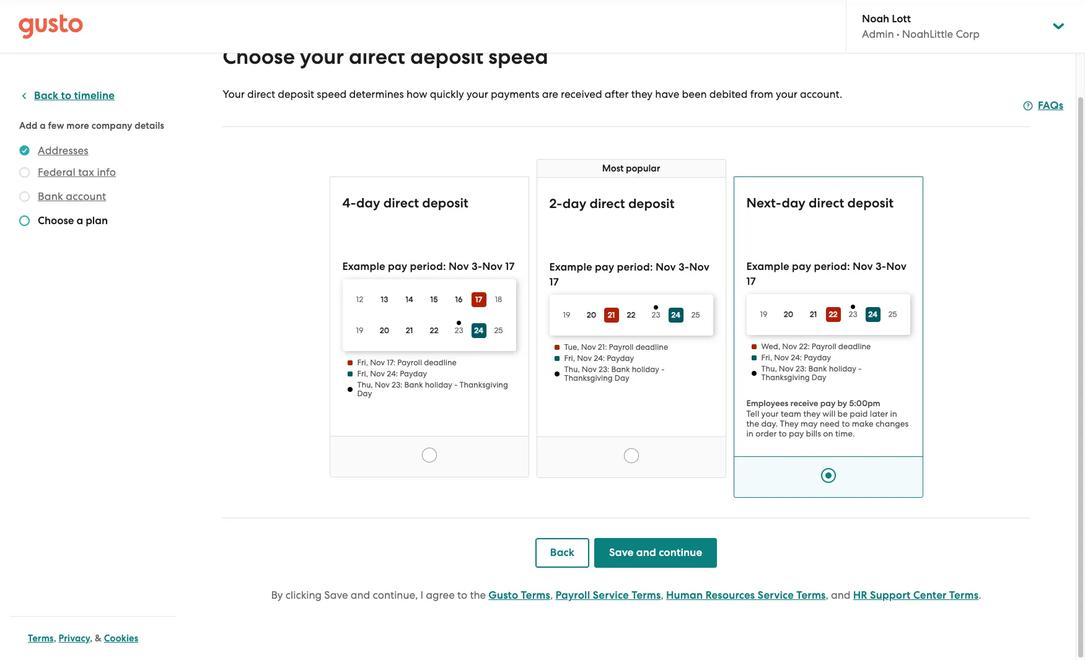 Task type: vqa. For each thing, say whether or not it's contained in the screenshot.
Back to timeline's Back
yes



Task type: locate. For each thing, give the bounding box(es) containing it.
Most popular button
[[537, 177, 726, 479]]

1 horizontal spatial holiday
[[632, 365, 660, 375]]

2 horizontal spatial 20
[[784, 310, 794, 319]]

holiday down the "wed, nov 22 : payroll deadline"
[[829, 365, 857, 374]]

direct for next-day direct deposit
[[809, 195, 845, 211]]

1 horizontal spatial they
[[804, 409, 821, 419]]

fri, nov 24 : payday
[[762, 353, 832, 363], [565, 354, 634, 363], [357, 370, 427, 379]]

thu,
[[762, 365, 777, 374], [565, 365, 580, 375], [357, 381, 373, 390]]

fri, nov 24 : payday for 4-
[[357, 370, 427, 379]]

save right the clicking
[[324, 590, 348, 602]]

the left day.
[[747, 419, 760, 429]]

23 down fri, nov 17 : payroll deadline
[[392, 381, 401, 390]]

payday down tue, nov 21 : payroll deadline
[[607, 354, 634, 363]]

your
[[223, 88, 245, 100]]

1 horizontal spatial fri, nov 24 : payday
[[565, 354, 634, 363]]

0 horizontal spatial example pay period : nov 3 -
[[550, 261, 690, 274]]

to inside by clicking save and continue, i agree to the gusto terms , payroll service terms , human resources service terms , and hr support center terms .
[[458, 590, 468, 602]]

terms
[[521, 590, 551, 603], [632, 590, 661, 603], [797, 590, 826, 603], [950, 590, 979, 603], [28, 634, 54, 645]]

bank for 4-day direct deposit
[[405, 381, 423, 390]]

payroll right wed,
[[812, 342, 837, 352]]

the inside by clicking save and continue, i agree to the gusto terms , payroll service terms , human resources service terms , and hr support center terms .
[[470, 590, 486, 602]]

fri, nov 24 : payday for 2-
[[565, 354, 634, 363]]

service right resources
[[758, 590, 794, 603]]

,
[[551, 590, 553, 602], [661, 590, 664, 602], [826, 590, 829, 602], [54, 634, 56, 645], [90, 634, 93, 645]]

bank inside most popular button
[[612, 365, 630, 375]]

0 horizontal spatial payday
[[400, 370, 427, 379]]

a left few
[[40, 120, 46, 131]]

1 vertical spatial check image
[[19, 216, 30, 226]]

holiday down tue, nov 21 : payroll deadline
[[632, 365, 660, 375]]

next-day direct deposit
[[747, 195, 894, 211]]

0 horizontal spatial day
[[357, 389, 372, 399]]

2 horizontal spatial 3
[[876, 260, 882, 273]]

receive
[[791, 399, 819, 409]]

changes
[[876, 419, 909, 429]]

0 horizontal spatial day
[[357, 195, 380, 211]]

1 horizontal spatial a
[[77, 215, 83, 228]]

back up gusto terms link
[[550, 547, 575, 560]]

addresses
[[38, 144, 88, 157]]

day for 2-
[[615, 374, 630, 383]]

payday up thu, nov 23 : bank holiday -
[[400, 370, 427, 379]]

and inside button
[[637, 547, 657, 560]]

thu, nov 23 : bank holiday - thanksgiving day for next-
[[762, 365, 862, 383]]

most
[[603, 163, 624, 174]]

day inside most popular button
[[615, 374, 630, 383]]

speed left determines
[[317, 88, 347, 100]]

1 horizontal spatial example
[[550, 261, 593, 274]]

1 horizontal spatial thu, nov 23 : bank holiday - thanksgiving day
[[762, 365, 862, 383]]

23 up the "wed, nov 22 : payroll deadline"
[[849, 310, 858, 319]]

0 horizontal spatial thu,
[[357, 381, 373, 390]]

0 horizontal spatial 25
[[494, 326, 503, 335]]

addresses button
[[38, 143, 88, 158]]

period inside most popular button
[[617, 261, 650, 274]]

0 vertical spatial back
[[34, 89, 58, 102]]

your inside employees receive pay by 5:00pm tell your team they will be paid later in the day. they may need to make changes in order to pay bills on time.
[[762, 409, 779, 419]]

pay
[[388, 260, 408, 273], [792, 260, 812, 273], [595, 261, 615, 274], [821, 399, 836, 409], [789, 429, 804, 439]]

bank inside button
[[38, 190, 63, 203]]

day inside most popular button
[[563, 196, 587, 212]]

day for next-
[[812, 373, 827, 383]]

•
[[897, 28, 900, 40]]

0 horizontal spatial the
[[470, 590, 486, 602]]

holiday for 2-day direct deposit
[[632, 365, 660, 375]]

25 for next-day direct deposit
[[889, 310, 898, 319]]

on
[[824, 429, 834, 439]]

0 horizontal spatial back
[[34, 89, 58, 102]]

direct for 2-day direct deposit
[[590, 196, 625, 212]]

example inside most popular button
[[550, 261, 593, 274]]

25
[[889, 310, 898, 319], [692, 311, 700, 320], [494, 326, 503, 335]]

terms right "gusto"
[[521, 590, 551, 603]]

1 horizontal spatial period
[[617, 261, 650, 274]]

a
[[40, 120, 46, 131], [77, 215, 83, 228]]

15
[[431, 295, 438, 304]]

they right after in the top of the page
[[632, 88, 653, 100]]

0 horizontal spatial fri, nov 24 : payday
[[357, 370, 427, 379]]

center
[[914, 590, 947, 603]]

to
[[61, 89, 72, 102], [842, 419, 850, 429], [779, 429, 787, 439], [458, 590, 468, 602]]

22 up tue, nov 21 : payroll deadline
[[627, 311, 636, 320]]

1 vertical spatial the
[[470, 590, 486, 602]]

2 horizontal spatial example
[[747, 260, 790, 273]]

1 horizontal spatial speed
[[489, 44, 549, 69]]

1 vertical spatial a
[[77, 215, 83, 228]]

0 horizontal spatial 20
[[380, 326, 390, 335]]

thu, nov 23 : bank holiday - thanksgiving day down the "wed, nov 22 : payroll deadline"
[[762, 365, 862, 383]]

bank for next-day direct deposit
[[809, 365, 827, 374]]

1 horizontal spatial nov 17
[[747, 260, 907, 288]]

bank down tue, nov 21 : payroll deadline
[[612, 365, 630, 375]]

20 up tue, nov 21 : payroll deadline
[[587, 311, 597, 320]]

2-day direct deposit
[[550, 196, 675, 212]]

1 horizontal spatial 3
[[679, 261, 685, 274]]

day for next-
[[782, 195, 806, 211]]

1 horizontal spatial service
[[758, 590, 794, 603]]

1 horizontal spatial example pay period : nov 3 -
[[747, 260, 887, 273]]

direct for 4-day direct deposit
[[384, 195, 419, 211]]

back up few
[[34, 89, 58, 102]]

noahlittle
[[903, 28, 954, 40]]

20 up the "wed, nov 22 : payroll deadline"
[[784, 310, 794, 319]]

clicking
[[286, 590, 322, 602]]

19 down 12
[[356, 326, 364, 335]]

fri, inside most popular button
[[565, 354, 575, 363]]

check image
[[19, 192, 30, 202], [19, 216, 30, 226]]

23
[[849, 310, 858, 319], [652, 311, 661, 320], [455, 326, 463, 336], [796, 365, 805, 374], [599, 365, 608, 375], [392, 381, 401, 390]]

0 horizontal spatial choose
[[38, 215, 74, 228]]

period for next-day direct deposit
[[814, 260, 848, 273]]

0 horizontal spatial they
[[632, 88, 653, 100]]

noah
[[862, 12, 890, 25]]

thu, nov 23 : bank holiday - thanksgiving day
[[762, 365, 862, 383], [565, 365, 665, 383]]

choose inside list
[[38, 215, 74, 228]]

direct
[[349, 44, 405, 69], [247, 88, 275, 100], [384, 195, 419, 211], [809, 195, 845, 211], [590, 196, 625, 212]]

thu, down wed,
[[762, 365, 777, 374]]

0 horizontal spatial example
[[343, 260, 386, 273]]

pay for 4-
[[388, 260, 408, 273]]

direct inside most popular button
[[590, 196, 625, 212]]

choose up your
[[223, 44, 295, 69]]

fri, nov 24 : payday inside most popular button
[[565, 354, 634, 363]]

in right later
[[891, 409, 898, 419]]

service down "save and continue" button
[[593, 590, 629, 603]]

payroll up thu, nov 23 : bank holiday -
[[398, 358, 422, 368]]

terms left privacy link
[[28, 634, 54, 645]]

fri, down wed,
[[762, 353, 773, 363]]

:
[[443, 260, 446, 273], [848, 260, 850, 273], [650, 261, 653, 274], [808, 342, 810, 352], [605, 343, 607, 352], [800, 353, 802, 363], [603, 354, 605, 363], [394, 358, 396, 368], [805, 365, 807, 374], [608, 365, 610, 375], [396, 370, 398, 379], [401, 381, 403, 390]]

19 up tue,
[[563, 311, 571, 320]]

0 horizontal spatial period
[[410, 260, 443, 273]]

1 check image from the top
[[19, 192, 30, 202]]

24
[[869, 310, 878, 319], [672, 311, 681, 320], [474, 326, 483, 336], [791, 353, 800, 363], [594, 354, 603, 363], [387, 370, 396, 379]]

nov
[[449, 260, 469, 273], [483, 260, 503, 273], [853, 260, 873, 273], [887, 260, 907, 273], [656, 261, 676, 274], [690, 261, 710, 274], [783, 342, 798, 352], [581, 343, 596, 352], [775, 353, 789, 363], [577, 354, 592, 363], [370, 358, 385, 368], [779, 365, 794, 374], [582, 365, 597, 375], [370, 370, 385, 379], [375, 381, 390, 390]]

deadline inside most popular button
[[636, 343, 668, 352]]

None button
[[330, 177, 529, 478], [734, 177, 924, 498], [330, 177, 529, 478], [734, 177, 924, 498]]

nov 17 for 2-
[[550, 261, 710, 289]]

2 horizontal spatial day
[[812, 373, 827, 383]]

save and continue
[[610, 547, 703, 560]]

thanksgiving inside the thanksgiving day
[[460, 381, 508, 390]]

fri, for next-
[[762, 353, 773, 363]]

paid
[[850, 409, 868, 419]]

and left hr
[[831, 590, 851, 602]]

fri, nov 24 : payday down fri, nov 17 : payroll deadline
[[357, 370, 427, 379]]

support
[[871, 590, 911, 603]]

None radio
[[422, 448, 437, 463]]

payday down the "wed, nov 22 : payroll deadline"
[[804, 353, 832, 363]]

may
[[801, 419, 818, 429]]

and
[[637, 547, 657, 560], [351, 590, 370, 602], [831, 590, 851, 602]]

1 horizontal spatial day
[[615, 374, 630, 383]]

25 for 2-day direct deposit
[[692, 311, 700, 320]]

thanksgiving for next-
[[762, 373, 810, 383]]

nov 17
[[747, 260, 907, 288], [550, 261, 710, 289]]

2 horizontal spatial thanksgiving
[[762, 373, 810, 383]]

save up by clicking save and continue, i agree to the gusto terms , payroll service terms , human resources service terms , and hr support center terms .
[[610, 547, 634, 560]]

debited
[[710, 88, 748, 100]]

after
[[605, 88, 629, 100]]

terms right center
[[950, 590, 979, 603]]

20 for 2-
[[587, 311, 597, 320]]

0 horizontal spatial in
[[747, 429, 754, 439]]

bank for 2-day direct deposit
[[612, 365, 630, 375]]

thanksgiving for 2-
[[565, 374, 613, 383]]

0 horizontal spatial and
[[351, 590, 370, 602]]

deposit for next-day direct deposit
[[848, 195, 894, 211]]

payday for next-
[[804, 353, 832, 363]]

the inside employees receive pay by 5:00pm tell your team they will be paid later in the day. they may need to make changes in order to pay bills on time.
[[747, 419, 760, 429]]

1 horizontal spatial 20
[[587, 311, 597, 320]]

choose
[[223, 44, 295, 69], [38, 215, 74, 228]]

thu, down tue,
[[565, 365, 580, 375]]

20
[[784, 310, 794, 319], [587, 311, 597, 320], [380, 326, 390, 335]]

holiday inside most popular button
[[632, 365, 660, 375]]

0 vertical spatial they
[[632, 88, 653, 100]]

1 horizontal spatial thanksgiving
[[565, 374, 613, 383]]

pay inside most popular button
[[595, 261, 615, 274]]

2 horizontal spatial day
[[782, 195, 806, 211]]

2 horizontal spatial 19
[[760, 310, 768, 319]]

save inside "save and continue" button
[[610, 547, 634, 560]]

resources
[[706, 590, 755, 603]]

21 down 14
[[406, 326, 413, 335]]

and left the continue at the bottom
[[637, 547, 657, 560]]

1 vertical spatial choose
[[38, 215, 74, 228]]

terms left human
[[632, 590, 661, 603]]

0 horizontal spatial holiday
[[425, 381, 453, 390]]

thu, nov 23 : bank holiday - thanksgiving day inside most popular button
[[565, 365, 665, 383]]

None radio
[[624, 449, 639, 464], [821, 469, 836, 483], [624, 449, 639, 464], [821, 469, 836, 483]]

1 horizontal spatial day
[[563, 196, 587, 212]]

1 horizontal spatial and
[[637, 547, 657, 560]]

1 horizontal spatial back
[[550, 547, 575, 560]]

2 horizontal spatial fri, nov 24 : payday
[[762, 353, 832, 363]]

bank down federal
[[38, 190, 63, 203]]

0 vertical spatial a
[[40, 120, 46, 131]]

they left will
[[804, 409, 821, 419]]

pay for next-
[[792, 260, 812, 273]]

-
[[478, 260, 483, 273], [882, 260, 887, 273], [685, 261, 690, 274], [859, 365, 862, 374], [662, 365, 665, 375], [454, 381, 458, 390]]

2 horizontal spatial payday
[[804, 353, 832, 363]]

human
[[667, 590, 703, 603]]

2 check image from the top
[[19, 216, 30, 226]]

and left continue,
[[351, 590, 370, 602]]

2 horizontal spatial holiday
[[829, 365, 857, 374]]

payroll inside most popular button
[[609, 343, 634, 352]]

payroll right tue,
[[609, 343, 634, 352]]

payday inside most popular button
[[607, 354, 634, 363]]

in left order
[[747, 429, 754, 439]]

1 vertical spatial save
[[324, 590, 348, 602]]

0 vertical spatial choose
[[223, 44, 295, 69]]

deposit for 2-day direct deposit
[[629, 196, 675, 212]]

bank down the "wed, nov 22 : payroll deadline"
[[809, 365, 827, 374]]

choose for choose a plan
[[38, 215, 74, 228]]

to right agree
[[458, 590, 468, 602]]

1 horizontal spatial the
[[747, 419, 760, 429]]

2 service from the left
[[758, 590, 794, 603]]

0 horizontal spatial save
[[324, 590, 348, 602]]

1 vertical spatial they
[[804, 409, 821, 419]]

thanksgiving day
[[357, 381, 508, 399]]

1 horizontal spatial save
[[610, 547, 634, 560]]

fri, down tue,
[[565, 354, 575, 363]]

20 inside most popular button
[[587, 311, 597, 320]]

fri, down fri, nov 17 : payroll deadline
[[357, 370, 368, 379]]

to left timeline
[[61, 89, 72, 102]]

period
[[410, 260, 443, 273], [814, 260, 848, 273], [617, 261, 650, 274]]

1 vertical spatial back
[[550, 547, 575, 560]]

a inside list
[[77, 215, 83, 228]]

cookies
[[104, 634, 138, 645]]

day.
[[762, 419, 778, 429]]

deposit inside most popular button
[[629, 196, 675, 212]]

0 horizontal spatial nov 17
[[550, 261, 710, 289]]

0 horizontal spatial speed
[[317, 88, 347, 100]]

1 horizontal spatial in
[[891, 409, 898, 419]]

holiday for next-day direct deposit
[[829, 365, 857, 374]]

deposit for choose your direct deposit speed
[[410, 44, 484, 69]]

4-
[[343, 195, 357, 211]]

thu, for next-
[[762, 365, 777, 374]]

1 horizontal spatial thu,
[[565, 365, 580, 375]]

info
[[97, 166, 116, 179]]

19
[[760, 310, 768, 319], [563, 311, 571, 320], [356, 326, 364, 335]]

speed
[[489, 44, 549, 69], [317, 88, 347, 100]]

your
[[300, 44, 344, 69], [467, 88, 488, 100], [776, 88, 798, 100], [762, 409, 779, 419]]

add a few more company details
[[19, 120, 164, 131]]

thanksgiving
[[762, 373, 810, 383], [565, 374, 613, 383], [460, 381, 508, 390]]

fri, nov 24 : payday down the "wed, nov 22 : payroll deadline"
[[762, 353, 832, 363]]

2 horizontal spatial 25
[[889, 310, 898, 319]]

1 horizontal spatial 25
[[692, 311, 700, 320]]

back
[[34, 89, 58, 102], [550, 547, 575, 560]]

19 up wed,
[[760, 310, 768, 319]]

20 down 13
[[380, 326, 390, 335]]

0 vertical spatial in
[[891, 409, 898, 419]]

thu, inside most popular button
[[565, 365, 580, 375]]

3 inside most popular button
[[679, 261, 685, 274]]

0 vertical spatial check image
[[19, 192, 30, 202]]

0 horizontal spatial 3
[[472, 260, 478, 273]]

back button
[[536, 539, 590, 568]]

deposit
[[410, 44, 484, 69], [278, 88, 314, 100], [422, 195, 469, 211], [848, 195, 894, 211], [629, 196, 675, 212]]

the left "gusto"
[[470, 590, 486, 602]]

gusto terms link
[[489, 590, 551, 603]]

fri,
[[762, 353, 773, 363], [565, 354, 575, 363], [357, 358, 368, 368], [357, 370, 368, 379]]

gusto
[[489, 590, 519, 603]]

choose for choose your direct deposit speed
[[223, 44, 295, 69]]

2 horizontal spatial thu,
[[762, 365, 777, 374]]

1 horizontal spatial choose
[[223, 44, 295, 69]]

day down fri, nov 17 : payroll deadline
[[357, 389, 372, 399]]

22 right wed,
[[799, 342, 808, 352]]

1 vertical spatial speed
[[317, 88, 347, 100]]

day
[[357, 195, 380, 211], [782, 195, 806, 211], [563, 196, 587, 212]]

deadline
[[839, 342, 871, 352], [636, 343, 668, 352], [424, 358, 457, 368]]

day down tue, nov 21 : payroll deadline
[[615, 374, 630, 383]]

17
[[505, 260, 515, 273], [747, 275, 756, 288], [550, 276, 559, 289], [475, 295, 482, 305], [387, 358, 394, 368]]

0 vertical spatial save
[[610, 547, 634, 560]]

2 horizontal spatial period
[[814, 260, 848, 273]]

fri, nov 24 : payday down tue, nov 21 : payroll deadline
[[565, 354, 634, 363]]

0 vertical spatial the
[[747, 419, 760, 429]]

25 inside most popular button
[[692, 311, 700, 320]]

0 horizontal spatial service
[[593, 590, 629, 603]]

direct for choose your direct deposit speed
[[349, 44, 405, 69]]

0 horizontal spatial thu, nov 23 : bank holiday - thanksgiving day
[[565, 365, 665, 383]]

back to timeline
[[34, 89, 115, 102]]

example pay period : nov 3 - inside most popular button
[[550, 261, 690, 274]]

thanksgiving inside most popular button
[[565, 374, 613, 383]]

bank account
[[38, 190, 106, 203]]

1 horizontal spatial 19
[[563, 311, 571, 320]]

speed up payments on the top left of page
[[489, 44, 549, 69]]

0 horizontal spatial a
[[40, 120, 46, 131]]

a left plan
[[77, 215, 83, 228]]

22 up the "wed, nov 22 : payroll deadline"
[[829, 310, 838, 319]]

example pay period : nov 3 - for next-
[[747, 260, 887, 273]]

19 inside most popular button
[[563, 311, 571, 320]]

, left &
[[90, 634, 93, 645]]

popular
[[626, 163, 660, 174]]

17 inside most popular button
[[550, 276, 559, 289]]

0 horizontal spatial deadline
[[424, 358, 457, 368]]

period for 4-day direct deposit
[[410, 260, 443, 273]]

time.
[[836, 429, 855, 439]]

been
[[682, 88, 707, 100]]

2 horizontal spatial deadline
[[839, 342, 871, 352]]

example for 4-
[[343, 260, 386, 273]]

0 vertical spatial speed
[[489, 44, 549, 69]]

bank down fri, nov 17 : payroll deadline
[[405, 381, 423, 390]]

21 up tue, nov 21 : payroll deadline
[[608, 311, 615, 320]]

0 horizontal spatial thanksgiving
[[460, 381, 508, 390]]

payday
[[804, 353, 832, 363], [607, 354, 634, 363], [400, 370, 427, 379]]

1 horizontal spatial payday
[[607, 354, 634, 363]]

example
[[343, 260, 386, 273], [747, 260, 790, 273], [550, 261, 593, 274]]

1 horizontal spatial deadline
[[636, 343, 668, 352]]

choose down bank account
[[38, 215, 74, 228]]

holiday down fri, nov 17 : payroll deadline
[[425, 381, 453, 390]]

thu, down fri, nov 17 : payroll deadline
[[357, 381, 373, 390]]

thu, nov 23 : bank holiday - thanksgiving day down tue, nov 21 : payroll deadline
[[565, 365, 665, 383]]

21 right tue,
[[598, 343, 605, 352]]

nov 17 inside most popular button
[[550, 261, 710, 289]]

day up the receive
[[812, 373, 827, 383]]



Task type: describe. For each thing, give the bounding box(es) containing it.
day inside the thanksgiving day
[[357, 389, 372, 399]]

admin
[[862, 28, 894, 40]]

deadline for 2-day direct deposit
[[636, 343, 668, 352]]

payroll for next-
[[812, 342, 837, 352]]

details
[[135, 120, 164, 131]]

choose a plan
[[38, 215, 108, 228]]

deposit for 4-day direct deposit
[[422, 195, 469, 211]]

example for 2-
[[550, 261, 593, 274]]

choose a plan list
[[19, 143, 172, 231]]

have
[[656, 88, 680, 100]]

how
[[407, 88, 428, 100]]

payroll down back button
[[556, 590, 590, 603]]

i
[[421, 590, 424, 602]]

thu, nov 23 : bank holiday - thanksgiving day for 2-
[[565, 365, 665, 383]]

privacy
[[59, 634, 90, 645]]

plan
[[86, 215, 108, 228]]

bills
[[806, 429, 822, 439]]

2-
[[550, 196, 563, 212]]

pay for 2-
[[595, 261, 615, 274]]

privacy link
[[59, 634, 90, 645]]

14
[[406, 295, 413, 304]]

period for 2-day direct deposit
[[617, 261, 650, 274]]

, left hr
[[826, 590, 829, 602]]

they
[[780, 419, 799, 429]]

19 for next-
[[760, 310, 768, 319]]

payday for 4-
[[400, 370, 427, 379]]

quickly
[[430, 88, 464, 100]]

day for 4-
[[357, 195, 380, 211]]

a for few
[[40, 120, 46, 131]]

to inside button
[[61, 89, 72, 102]]

by
[[838, 399, 848, 409]]

to right need
[[842, 419, 850, 429]]

determines
[[349, 88, 404, 100]]

later
[[870, 409, 889, 419]]

13
[[381, 295, 388, 304]]

21 up the "wed, nov 22 : payroll deadline"
[[810, 310, 817, 319]]

fri, nov 24 : payday for next-
[[762, 353, 832, 363]]

0 horizontal spatial 19
[[356, 326, 364, 335]]

back for back
[[550, 547, 575, 560]]

hr support center terms link
[[854, 590, 979, 603]]

few
[[48, 120, 64, 131]]

account.
[[800, 88, 843, 100]]

example pay period : nov 3 - nov 17
[[343, 260, 515, 273]]

payday for 2-
[[607, 354, 634, 363]]

payroll for 4-
[[398, 358, 422, 368]]

.
[[979, 590, 982, 602]]

tue, nov 21 : payroll deadline
[[565, 343, 668, 352]]

need
[[820, 419, 840, 429]]

save inside by clicking save and continue, i agree to the gusto terms , payroll service terms , human resources service terms , and hr support center terms .
[[324, 590, 348, 602]]

day for 2-
[[563, 196, 587, 212]]

home image
[[19, 14, 83, 39]]

holiday for 4-day direct deposit
[[425, 381, 453, 390]]

1 service from the left
[[593, 590, 629, 603]]

fri, for 2-
[[565, 354, 575, 363]]

to right day.
[[779, 429, 787, 439]]

2 horizontal spatial and
[[831, 590, 851, 602]]

5:00pm
[[850, 399, 881, 409]]

23 down the "wed, nov 22 : payroll deadline"
[[796, 365, 805, 374]]

continue,
[[373, 590, 418, 602]]

cookies button
[[104, 632, 138, 647]]

received
[[561, 88, 602, 100]]

19 for 2-
[[563, 311, 571, 320]]

your direct deposit speed determines how quickly your payments are received after they have been debited from your account.
[[223, 88, 843, 100]]

human resources service terms link
[[667, 590, 826, 603]]

be
[[838, 409, 848, 419]]

payroll for 2-
[[609, 343, 634, 352]]

, left privacy link
[[54, 634, 56, 645]]

deadline for 4-day direct deposit
[[424, 358, 457, 368]]

23 up tue, nov 21 : payroll deadline
[[652, 311, 661, 320]]

4-day direct deposit
[[343, 195, 469, 211]]

back for back to timeline
[[34, 89, 58, 102]]

federal tax info
[[38, 166, 116, 179]]

back to timeline button
[[19, 89, 115, 104]]

23 down tue, nov 21 : payroll deadline
[[599, 365, 608, 375]]

payments
[[491, 88, 540, 100]]

choose your direct deposit speed
[[223, 44, 549, 69]]

are
[[542, 88, 559, 100]]

account
[[66, 190, 106, 203]]

3 for 2-day direct deposit
[[679, 261, 685, 274]]

example for next-
[[747, 260, 790, 273]]

they inside employees receive pay by 5:00pm tell your team they will be paid later in the day. they may need to make changes in order to pay bills on time.
[[804, 409, 821, 419]]

a for plan
[[77, 215, 83, 228]]

agree
[[426, 590, 455, 602]]

tue,
[[565, 343, 579, 352]]

example pay period : nov 3 - for 2-
[[550, 261, 690, 274]]

thu, nov 23 : bank holiday -
[[357, 381, 460, 390]]

employees receive pay by 5:00pm tell your team they will be paid later in the day. they may need to make changes in order to pay bills on time.
[[747, 399, 909, 439]]

thu, for 4-
[[357, 381, 373, 390]]

will
[[823, 409, 836, 419]]

circle check image
[[19, 143, 30, 158]]

fri, for 4-
[[357, 370, 368, 379]]

22 inside most popular button
[[627, 311, 636, 320]]

faqs button
[[1024, 99, 1064, 113]]

terms left hr
[[797, 590, 826, 603]]

fri, up thu, nov 23 : bank holiday -
[[357, 358, 368, 368]]

, left human
[[661, 590, 664, 602]]

fri, nov 17 : payroll deadline
[[357, 358, 457, 368]]

corp
[[956, 28, 980, 40]]

thu, for 2-
[[565, 365, 580, 375]]

order
[[756, 429, 777, 439]]

hr
[[854, 590, 868, 603]]

deadline for next-day direct deposit
[[839, 342, 871, 352]]

20 for next-
[[784, 310, 794, 319]]

12
[[356, 295, 363, 304]]

&
[[95, 634, 102, 645]]

by clicking save and continue, i agree to the gusto terms , payroll service terms , human resources service terms , and hr support center terms .
[[271, 590, 982, 603]]

timeline
[[74, 89, 115, 102]]

payroll service terms link
[[556, 590, 661, 603]]

, down back button
[[551, 590, 553, 602]]

employees
[[747, 399, 789, 409]]

check image
[[19, 167, 30, 178]]

lott
[[892, 12, 911, 25]]

terms link
[[28, 634, 54, 645]]

federal
[[38, 166, 76, 179]]

most popular
[[603, 163, 660, 174]]

next-
[[747, 195, 782, 211]]

1 vertical spatial in
[[747, 429, 754, 439]]

16
[[455, 295, 463, 304]]

3 for next-day direct deposit
[[876, 260, 882, 273]]

company
[[92, 120, 132, 131]]

make
[[852, 419, 874, 429]]

tax
[[78, 166, 94, 179]]

22 down 15
[[430, 326, 439, 335]]

federal tax info button
[[38, 165, 116, 180]]

wed, nov 22 : payroll deadline
[[762, 342, 871, 352]]

team
[[781, 409, 802, 419]]

nov 17 for next-
[[747, 260, 907, 288]]

noah lott admin • noahlittle corp
[[862, 12, 980, 40]]

3 for 4-day direct deposit
[[472, 260, 478, 273]]

bank account button
[[38, 189, 106, 204]]

wed,
[[762, 342, 781, 352]]

tell
[[747, 409, 760, 419]]

23 down 16
[[455, 326, 463, 336]]

from
[[751, 88, 774, 100]]

by
[[271, 590, 283, 602]]



